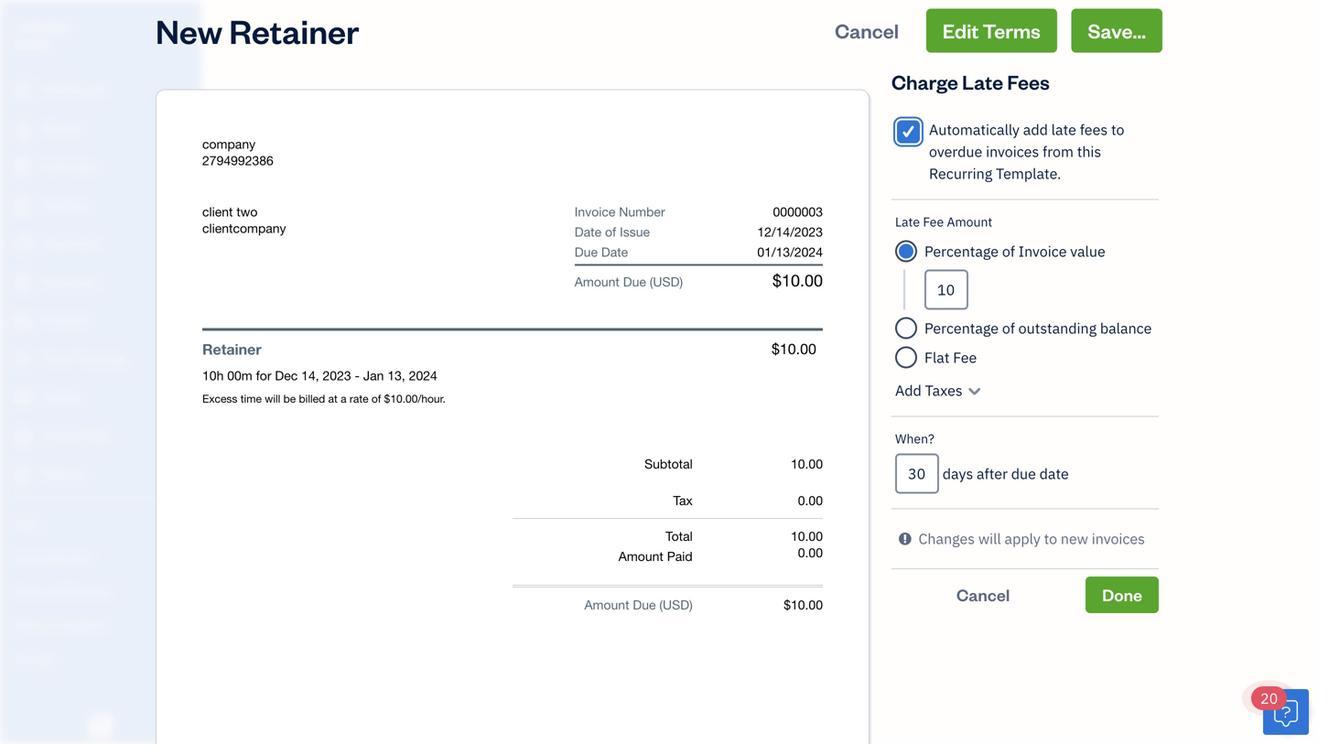 Task type: describe. For each thing, give the bounding box(es) containing it.
add taxes
[[896, 381, 963, 400]]

team members
[[14, 550, 94, 565]]

of for invoice
[[1003, 242, 1015, 261]]

team
[[14, 550, 43, 565]]

settings link
[[5, 644, 196, 676]]

01/13/2024
[[758, 245, 823, 260]]

due date
[[575, 245, 628, 260]]

fees
[[1080, 120, 1108, 139]]

recurring
[[930, 164, 993, 183]]

percentage for percentage of invoice value
[[925, 242, 999, 261]]

2794992386
[[202, 153, 274, 168]]

charge
[[892, 69, 959, 95]]

amount inside total amount paid
[[619, 549, 664, 564]]

2024
[[409, 368, 438, 383]]

flat
[[925, 348, 950, 367]]

report image
[[12, 466, 34, 484]]

20 button
[[1252, 687, 1310, 735]]

template.
[[996, 164, 1062, 183]]

services
[[66, 584, 110, 599]]

0 vertical spatial retainer
[[229, 9, 359, 52]]

invoices inside automatically add late fees to overdue invoices from this recurring template.
[[986, 142, 1040, 161]]

date
[[1040, 464, 1069, 484]]

when? element
[[892, 417, 1159, 510]]

apply
[[1005, 529, 1041, 549]]

0 vertical spatial date
[[575, 224, 602, 239]]

percentage for percentage of outstanding balance
[[925, 319, 999, 338]]

late inside late fee amount option group
[[896, 213, 920, 230]]

0000003 button
[[689, 204, 823, 220]]

done button
[[1086, 577, 1159, 614]]

expense image
[[12, 274, 34, 292]]

owner
[[15, 36, 51, 51]]

timer image
[[12, 351, 34, 369]]

from
[[1043, 142, 1074, 161]]

14,
[[301, 368, 319, 383]]

subtotal
[[645, 457, 693, 472]]

00m
[[227, 368, 253, 383]]

tax
[[674, 493, 693, 508]]

add taxes button
[[896, 380, 983, 402]]

new
[[156, 9, 223, 52]]

this
[[1078, 142, 1102, 161]]

connections
[[42, 618, 107, 633]]

dashboard image
[[12, 82, 34, 100]]

items and services link
[[5, 576, 196, 608]]

changes
[[919, 529, 975, 549]]

10.00 0.00
[[791, 529, 823, 560]]

done
[[1103, 584, 1143, 606]]

1 0.00 from the top
[[798, 493, 823, 508]]

charge late fees
[[892, 69, 1050, 95]]

0 vertical spatial cancel button
[[819, 9, 916, 53]]

amount inside option group
[[947, 213, 993, 230]]

estimate image
[[12, 158, 34, 177]]

balance
[[1101, 319, 1152, 338]]

-
[[355, 368, 360, 383]]

due
[[1012, 464, 1037, 484]]

save… button
[[1072, 9, 1163, 53]]

new retainer
[[156, 9, 359, 52]]

jan
[[363, 368, 384, 383]]

cancel for the topmost the cancel button
[[835, 17, 899, 43]]

invoice number
[[575, 204, 665, 219]]

edit terms
[[943, 17, 1041, 43]]

total amount paid
[[619, 529, 693, 564]]

10h
[[202, 368, 224, 383]]

automatically add late fees to overdue invoices from this recurring template.
[[930, 120, 1125, 183]]

1 vertical spatial (
[[660, 598, 663, 613]]

bank connections
[[14, 618, 107, 633]]

overdue
[[930, 142, 983, 161]]

1 vertical spatial usd
[[663, 598, 690, 613]]

client image
[[12, 120, 34, 138]]

items and services
[[14, 584, 110, 599]]

date of issue
[[575, 224, 650, 239]]

Late fee percentage text field
[[925, 270, 969, 310]]

settings
[[14, 652, 56, 667]]

late fee amount option group
[[892, 200, 1159, 417]]

apps link
[[5, 508, 196, 540]]

01/13/2024 button
[[743, 244, 838, 261]]

total
[[666, 529, 693, 544]]

client
[[202, 204, 233, 219]]

days after due date
[[943, 464, 1069, 484]]

12/14/2023 button
[[704, 224, 838, 240]]

clientcompany
[[202, 221, 286, 236]]

percentage of invoice value
[[925, 242, 1106, 261]]

for
[[256, 368, 272, 383]]

payment image
[[12, 235, 34, 254]]

1 vertical spatial date
[[602, 245, 628, 260]]

members
[[45, 550, 94, 565]]

company for charge late fees
[[202, 136, 256, 152]]

will
[[979, 529, 1002, 549]]

taxes
[[925, 381, 963, 400]]

edit
[[943, 17, 979, 43]]

bank connections link
[[5, 610, 196, 642]]

0.00 inside the 10.00 0.00
[[798, 545, 823, 560]]

of for issue
[[605, 224, 616, 239]]

company 2794992386
[[202, 136, 274, 168]]



Task type: vqa. For each thing, say whether or not it's contained in the screenshot.
Estimates within Easily turn Estimates into Invoices with just a single click.
no



Task type: locate. For each thing, give the bounding box(es) containing it.
1 10.00 from the top
[[791, 457, 823, 472]]

and
[[44, 584, 64, 599]]

late
[[1052, 120, 1077, 139]]

2 vertical spatial $10.00
[[784, 598, 823, 613]]

Add a description (optional). text field
[[202, 391, 637, 406]]

1 horizontal spatial company
[[202, 136, 256, 152]]

company owner
[[15, 17, 71, 51]]

terms
[[983, 17, 1041, 43]]

1 horizontal spatial cancel
[[957, 584, 1010, 606]]

1 vertical spatial amount due ( usd )
[[585, 598, 693, 613]]

fee for flat
[[954, 348, 977, 367]]

invoices
[[986, 142, 1040, 161], [1092, 529, 1146, 549]]

2 vertical spatial due
[[633, 598, 656, 613]]

paid
[[667, 549, 693, 564]]

0 vertical spatial invoices
[[986, 142, 1040, 161]]

exclamationcircle image
[[899, 528, 912, 550]]

1 vertical spatial retainer
[[202, 341, 262, 358]]

10.00 for 10.00 0.00
[[791, 529, 823, 544]]

usd down paid
[[663, 598, 690, 613]]

Late Fee Delay (Days) text field
[[896, 454, 940, 494]]

of left value
[[1003, 242, 1015, 261]]

0 horizontal spatial company
[[15, 17, 71, 34]]

percentage up flat fee
[[925, 319, 999, 338]]

team members link
[[5, 542, 196, 574]]

company inside company 2794992386
[[202, 136, 256, 152]]

0 vertical spatial fee
[[923, 213, 944, 230]]

invoice
[[575, 204, 616, 219], [1019, 242, 1067, 261]]

1 vertical spatial to
[[1045, 529, 1058, 549]]

0 vertical spatial 0.00
[[798, 493, 823, 508]]

cancel button up charge
[[819, 9, 916, 53]]

0 horizontal spatial cancel
[[835, 17, 899, 43]]

0 horizontal spatial )
[[680, 274, 683, 289]]

of left outstanding
[[1003, 319, 1015, 338]]

invoices up template.
[[986, 142, 1040, 161]]

flat fee
[[925, 348, 977, 367]]

usd
[[653, 274, 680, 289], [663, 598, 690, 613]]

1 vertical spatial 0.00
[[798, 545, 823, 560]]

0 vertical spatial due
[[575, 245, 598, 260]]

company inside the 'main' element
[[15, 17, 71, 34]]

of for outstanding
[[1003, 319, 1015, 338]]

1 horizontal spatial fee
[[954, 348, 977, 367]]

1 horizontal spatial to
[[1112, 120, 1125, 139]]

12/14/2023
[[758, 224, 823, 239]]

fee right flat
[[954, 348, 977, 367]]

cancel button down "will"
[[892, 577, 1075, 614]]

0 vertical spatial (
[[650, 274, 653, 289]]

0000003
[[773, 204, 823, 219]]

issue
[[620, 224, 650, 239]]

1 vertical spatial due
[[623, 274, 646, 289]]

days
[[943, 464, 974, 484]]

cancel down "will"
[[957, 584, 1010, 606]]

0 vertical spatial $10.00
[[773, 271, 823, 290]]

2023
[[323, 368, 351, 383]]

1 vertical spatial of
[[1003, 242, 1015, 261]]

0 vertical spatial 10.00
[[791, 457, 823, 472]]

1 vertical spatial 10.00
[[791, 529, 823, 544]]

of up due date
[[605, 224, 616, 239]]

1 vertical spatial )
[[690, 598, 693, 613]]

amount down total amount paid
[[585, 598, 630, 613]]

amount left paid
[[619, 549, 664, 564]]

amount
[[947, 213, 993, 230], [575, 274, 620, 289], [619, 549, 664, 564], [585, 598, 630, 613]]

check image
[[900, 122, 917, 141]]

1 vertical spatial fee
[[954, 348, 977, 367]]

retainer
[[229, 9, 359, 52], [202, 341, 262, 358]]

due
[[575, 245, 598, 260], [623, 274, 646, 289], [633, 598, 656, 613]]

dec
[[275, 368, 298, 383]]

0 vertical spatial of
[[605, 224, 616, 239]]

2 10.00 from the top
[[791, 529, 823, 544]]

chart image
[[12, 428, 34, 446]]

outstanding
[[1019, 319, 1097, 338]]

1 horizontal spatial invoice
[[1019, 242, 1067, 261]]

freshbooks image
[[86, 715, 115, 737]]

0 horizontal spatial (
[[650, 274, 653, 289]]

company for new retainer
[[15, 17, 71, 34]]

0 vertical spatial amount due ( usd )
[[575, 274, 683, 289]]

late fee amount
[[896, 213, 993, 230]]

invoice inside late fee amount option group
[[1019, 242, 1067, 261]]

0 horizontal spatial fee
[[923, 213, 944, 230]]

automatically
[[930, 120, 1020, 139]]

10.00
[[791, 457, 823, 472], [791, 529, 823, 544]]

1 horizontal spatial )
[[690, 598, 693, 613]]

0 vertical spatial company
[[15, 17, 71, 34]]

invoice up date of issue
[[575, 204, 616, 219]]

1 vertical spatial invoice
[[1019, 242, 1067, 261]]

amount due ( usd ) down total amount paid
[[585, 598, 693, 613]]

edit terms button
[[927, 9, 1058, 53]]

late left fees
[[963, 69, 1004, 95]]

10.00 for 10.00
[[791, 457, 823, 472]]

add
[[896, 381, 922, 400]]

due down total amount paid
[[633, 598, 656, 613]]

1 percentage from the top
[[925, 242, 999, 261]]

$10.00
[[773, 271, 823, 290], [772, 341, 817, 358], [784, 598, 823, 613]]

1 vertical spatial percentage
[[925, 319, 999, 338]]

0 vertical spatial cancel
[[835, 17, 899, 43]]

late down the check 'icon' at the top right
[[896, 213, 920, 230]]

invoices right new
[[1092, 529, 1146, 549]]

due down date of issue
[[575, 245, 598, 260]]

percentage
[[925, 242, 999, 261], [925, 319, 999, 338]]

usd down number
[[653, 274, 680, 289]]

2 0.00 from the top
[[798, 545, 823, 560]]

1 vertical spatial $10.00
[[772, 341, 817, 358]]

when?
[[896, 430, 935, 447]]

main element
[[0, 0, 247, 745]]

after
[[977, 464, 1008, 484]]

0 vertical spatial usd
[[653, 274, 680, 289]]

2 vertical spatial of
[[1003, 319, 1015, 338]]

amount due ( usd ) down due date
[[575, 274, 683, 289]]

to left new
[[1045, 529, 1058, 549]]

amount due ( usd )
[[575, 274, 683, 289], [585, 598, 693, 613]]

number
[[619, 204, 665, 219]]

late
[[963, 69, 1004, 95], [896, 213, 920, 230]]

company up the owner
[[15, 17, 71, 34]]

date down date of issue
[[602, 245, 628, 260]]

(
[[650, 274, 653, 289], [660, 598, 663, 613]]

)
[[680, 274, 683, 289], [690, 598, 693, 613]]

money image
[[12, 389, 34, 408]]

to right fees
[[1112, 120, 1125, 139]]

invoice image
[[12, 197, 34, 215]]

company
[[15, 17, 71, 34], [202, 136, 256, 152]]

1 horizontal spatial invoices
[[1092, 529, 1146, 549]]

fee for late
[[923, 213, 944, 230]]

20
[[1261, 689, 1279, 708]]

0 vertical spatial to
[[1112, 120, 1125, 139]]

to
[[1112, 120, 1125, 139], [1045, 529, 1058, 549]]

chevrondown image
[[967, 380, 983, 402]]

value
[[1071, 242, 1106, 261]]

resource center badge image
[[1264, 690, 1310, 735]]

cancel up charge
[[835, 17, 899, 43]]

apps
[[14, 516, 41, 531]]

13,
[[388, 368, 406, 383]]

bank
[[14, 618, 40, 633]]

date up due date
[[575, 224, 602, 239]]

( down total amount paid
[[660, 598, 663, 613]]

client two clientcompany
[[202, 204, 286, 236]]

0 horizontal spatial late
[[896, 213, 920, 230]]

date
[[575, 224, 602, 239], [602, 245, 628, 260]]

due down due date
[[623, 274, 646, 289]]

company up the 2794992386
[[202, 136, 256, 152]]

1 horizontal spatial late
[[963, 69, 1004, 95]]

cancel for the bottom the cancel button
[[957, 584, 1010, 606]]

amount down "recurring"
[[947, 213, 993, 230]]

new
[[1061, 529, 1089, 549]]

changes will apply to new invoices
[[919, 529, 1146, 549]]

percentage of outstanding balance
[[925, 319, 1152, 338]]

add
[[1024, 120, 1048, 139]]

0.00
[[798, 493, 823, 508], [798, 545, 823, 560]]

1 vertical spatial cancel
[[957, 584, 1010, 606]]

0 vertical spatial percentage
[[925, 242, 999, 261]]

invoice left value
[[1019, 242, 1067, 261]]

cancel button
[[819, 9, 916, 53], [892, 577, 1075, 614]]

fee down "recurring"
[[923, 213, 944, 230]]

0 horizontal spatial invoices
[[986, 142, 1040, 161]]

2 percentage from the top
[[925, 319, 999, 338]]

1 vertical spatial invoices
[[1092, 529, 1146, 549]]

0 vertical spatial invoice
[[575, 204, 616, 219]]

of
[[605, 224, 616, 239], [1003, 242, 1015, 261], [1003, 319, 1015, 338]]

fees
[[1008, 69, 1050, 95]]

to inside automatically add late fees to overdue invoices from this recurring template.
[[1112, 120, 1125, 139]]

1 vertical spatial company
[[202, 136, 256, 152]]

project image
[[12, 312, 34, 331]]

1 vertical spatial late
[[896, 213, 920, 230]]

save…
[[1088, 17, 1147, 43]]

0 horizontal spatial invoice
[[575, 204, 616, 219]]

0 vertical spatial )
[[680, 274, 683, 289]]

two
[[237, 204, 258, 219]]

items
[[14, 584, 42, 599]]

10h 00m for dec 14, 2023 - jan 13, 2024
[[202, 368, 438, 383]]

1 vertical spatial cancel button
[[892, 577, 1075, 614]]

0 horizontal spatial to
[[1045, 529, 1058, 549]]

0 vertical spatial late
[[963, 69, 1004, 95]]

( down issue
[[650, 274, 653, 289]]

fee
[[923, 213, 944, 230], [954, 348, 977, 367]]

percentage down late fee amount
[[925, 242, 999, 261]]

1 horizontal spatial (
[[660, 598, 663, 613]]

amount down due date
[[575, 274, 620, 289]]



